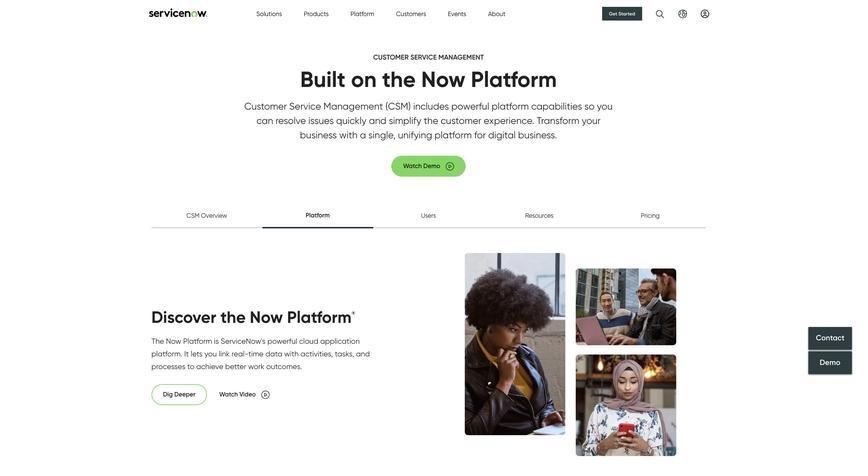 Task type: locate. For each thing, give the bounding box(es) containing it.
service for customer service management
[[411, 53, 437, 61]]

0 vertical spatial with
[[340, 129, 358, 141]]

1 horizontal spatial platform
[[492, 100, 529, 112]]

the down the includes on the top
[[424, 115, 439, 126]]

1 horizontal spatial now
[[250, 307, 283, 327]]

your
[[582, 115, 601, 126]]

customers
[[396, 10, 426, 17]]

time
[[249, 349, 264, 358]]

you
[[597, 100, 613, 112], [205, 349, 217, 358]]

the
[[152, 336, 164, 345]]

0 vertical spatial service
[[411, 53, 437, 61]]

processes
[[152, 362, 186, 371]]

now up servicenow's
[[250, 307, 283, 327]]

1 vertical spatial you
[[205, 349, 217, 358]]

issues
[[309, 115, 334, 126]]

powerful inside 'the now platform is servicenow's powerful cloud application platform. it lets you link real-time data with activities, tasks, and processes to achieve better work outcomes.'
[[268, 336, 298, 345]]

now
[[422, 66, 466, 93], [250, 307, 283, 327], [166, 336, 181, 345]]

with
[[340, 129, 358, 141], [285, 349, 299, 358]]

1 horizontal spatial powerful
[[452, 100, 490, 112]]

customer service management
[[374, 53, 484, 61]]

customer
[[441, 115, 482, 126]]

servicenow image
[[148, 8, 208, 17]]

0 vertical spatial powerful
[[452, 100, 490, 112]]

solutions
[[257, 10, 282, 17]]

customer
[[374, 53, 409, 61], [245, 100, 287, 112]]

0 horizontal spatial platform
[[435, 129, 472, 141]]

products
[[304, 10, 329, 17]]

0 horizontal spatial with
[[285, 349, 299, 358]]

unifying
[[398, 129, 433, 141]]

0 vertical spatial customer
[[374, 53, 409, 61]]

0 horizontal spatial now
[[166, 336, 181, 345]]

1 vertical spatial customer
[[245, 100, 287, 112]]

transform
[[537, 115, 580, 126]]

1 vertical spatial service
[[289, 100, 321, 112]]

with left 'a'
[[340, 129, 358, 141]]

now down "customer service management"
[[422, 66, 466, 93]]

platform
[[351, 10, 375, 17], [471, 66, 557, 93], [287, 307, 352, 327], [183, 336, 212, 345]]

0 vertical spatial the
[[383, 66, 416, 93]]

0 vertical spatial and
[[369, 115, 387, 126]]

started
[[619, 11, 636, 17]]

1 horizontal spatial the
[[383, 66, 416, 93]]

on
[[351, 66, 377, 93]]

the
[[383, 66, 416, 93], [424, 115, 439, 126], [221, 307, 246, 327]]

service up resolve at the left of the page
[[289, 100, 321, 112]]

1 vertical spatial management
[[324, 100, 383, 112]]

powerful up customer
[[452, 100, 490, 112]]

0 horizontal spatial service
[[289, 100, 321, 112]]

1 vertical spatial with
[[285, 349, 299, 358]]

with up the outcomes.
[[285, 349, 299, 358]]

business.
[[519, 129, 558, 141]]

2 horizontal spatial the
[[424, 115, 439, 126]]

you up achieve on the left of page
[[205, 349, 217, 358]]

1 vertical spatial the
[[424, 115, 439, 126]]

application
[[321, 336, 360, 345]]

0 horizontal spatial powerful
[[268, 336, 298, 345]]

1 horizontal spatial customer
[[374, 53, 409, 61]]

discover the now platform ®
[[152, 307, 356, 327]]

0 horizontal spatial management
[[324, 100, 383, 112]]

1 horizontal spatial service
[[411, 53, 437, 61]]

0 vertical spatial you
[[597, 100, 613, 112]]

1 vertical spatial and
[[356, 349, 370, 358]]

service up built on the now platform
[[411, 53, 437, 61]]

the inside customer service management (csm) includes powerful platform capabilities so you can resolve issues quickly and simplify the customer experience. transform your business with a single, unifying platform for digital business.
[[424, 115, 439, 126]]

management inside customer service management (csm) includes powerful platform capabilities so you can resolve issues quickly and simplify the customer experience. transform your business with a single, unifying platform for digital business.
[[324, 100, 383, 112]]

it
[[184, 349, 189, 358]]

management
[[439, 53, 484, 61], [324, 100, 383, 112]]

and right tasks,
[[356, 349, 370, 358]]

solutions button
[[257, 9, 282, 18]]

customer for customer service management (csm) includes powerful platform capabilities so you can resolve issues quickly and simplify the customer experience. transform your business with a single, unifying platform for digital business.
[[245, 100, 287, 112]]

now up platform.
[[166, 336, 181, 345]]

powerful inside customer service management (csm) includes powerful platform capabilities so you can resolve issues quickly and simplify the customer experience. transform your business with a single, unifying platform for digital business.
[[452, 100, 490, 112]]

about
[[489, 10, 506, 17]]

service
[[411, 53, 437, 61], [289, 100, 321, 112]]

simplify
[[389, 115, 422, 126]]

0 vertical spatial management
[[439, 53, 484, 61]]

the up servicenow's
[[221, 307, 246, 327]]

customers button
[[396, 9, 426, 18]]

contact
[[817, 333, 845, 343]]

the up the (csm)
[[383, 66, 416, 93]]

customer inside customer service management (csm) includes powerful platform capabilities so you can resolve issues quickly and simplify the customer experience. transform your business with a single, unifying platform for digital business.
[[245, 100, 287, 112]]

0 horizontal spatial the
[[221, 307, 246, 327]]

go to servicenow account image
[[701, 9, 710, 18]]

0 horizontal spatial customer
[[245, 100, 287, 112]]

powerful
[[452, 100, 490, 112], [268, 336, 298, 345]]

1 horizontal spatial management
[[439, 53, 484, 61]]

and
[[369, 115, 387, 126], [356, 349, 370, 358]]

get started
[[610, 11, 636, 17]]

service inside customer service management (csm) includes powerful platform capabilities so you can resolve issues quickly and simplify the customer experience. transform your business with a single, unifying platform for digital business.
[[289, 100, 321, 112]]

tasks,
[[335, 349, 355, 358]]

1 horizontal spatial with
[[340, 129, 358, 141]]

platform button
[[351, 9, 375, 18]]

platform
[[492, 100, 529, 112], [435, 129, 472, 141]]

platform down customer
[[435, 129, 472, 141]]

1 vertical spatial now
[[250, 307, 283, 327]]

with inside customer service management (csm) includes powerful platform capabilities so you can resolve issues quickly and simplify the customer experience. transform your business with a single, unifying platform for digital business.
[[340, 129, 358, 141]]

1 vertical spatial powerful
[[268, 336, 298, 345]]

powerful up data
[[268, 336, 298, 345]]

customer for customer service management
[[374, 53, 409, 61]]

1 horizontal spatial you
[[597, 100, 613, 112]]

so
[[585, 100, 595, 112]]

0 vertical spatial now
[[422, 66, 466, 93]]

and up single,
[[369, 115, 387, 126]]

platform inside 'the now platform is servicenow's powerful cloud application platform. it lets you link real-time data with activities, tasks, and processes to achieve better work outcomes.'
[[183, 336, 212, 345]]

0 horizontal spatial you
[[205, 349, 217, 358]]

platform up experience.
[[492, 100, 529, 112]]

products button
[[304, 9, 329, 18]]

you right so
[[597, 100, 613, 112]]

2 vertical spatial now
[[166, 336, 181, 345]]



Task type: vqa. For each thing, say whether or not it's contained in the screenshot.
the rightmost our
no



Task type: describe. For each thing, give the bounding box(es) containing it.
better
[[225, 362, 246, 371]]

about button
[[489, 9, 506, 18]]

customer service management (csm) includes powerful platform capabilities so you can resolve issues quickly and simplify the customer experience. transform your business with a single, unifying platform for digital business.
[[245, 100, 613, 141]]

demo link
[[809, 351, 853, 374]]

1 vertical spatial platform
[[435, 129, 472, 141]]

a
[[360, 129, 366, 141]]

outcomes.
[[267, 362, 302, 371]]

2 vertical spatial the
[[221, 307, 246, 327]]

powerful for activities,
[[268, 336, 298, 345]]

you inside customer service management (csm) includes powerful platform capabilities so you can resolve issues quickly and simplify the customer experience. transform your business with a single, unifying platform for digital business.
[[597, 100, 613, 112]]

servicenow's
[[221, 336, 266, 345]]

lets
[[191, 349, 203, 358]]

cloud
[[299, 336, 319, 345]]

platform.
[[152, 349, 183, 358]]

business
[[300, 129, 337, 141]]

get
[[610, 11, 618, 17]]

management for customer service management
[[439, 53, 484, 61]]

demo
[[821, 358, 841, 367]]

digital
[[489, 129, 516, 141]]

single,
[[369, 129, 396, 141]]

and inside customer service management (csm) includes powerful platform capabilities so you can resolve issues quickly and simplify the customer experience. transform your business with a single, unifying platform for digital business.
[[369, 115, 387, 126]]

achieve
[[197, 362, 224, 371]]

service for customer service management (csm) includes powerful platform capabilities so you can resolve issues quickly and simplify the customer experience. transform your business with a single, unifying platform for digital business.
[[289, 100, 321, 112]]

is
[[214, 336, 219, 345]]

built on the now platform
[[300, 66, 557, 93]]

2 horizontal spatial now
[[422, 66, 466, 93]]

(csm)
[[386, 100, 411, 112]]

and inside 'the now platform is servicenow's powerful cloud application platform. it lets you link real-time data with activities, tasks, and processes to achieve better work outcomes.'
[[356, 349, 370, 358]]

built
[[300, 66, 346, 93]]

includes
[[414, 100, 449, 112]]

resolve
[[276, 115, 306, 126]]

activities,
[[301, 349, 333, 358]]

link
[[219, 349, 230, 358]]

work
[[248, 362, 265, 371]]

management for customer service management (csm) includes powerful platform capabilities so you can resolve issues quickly and simplify the customer experience. transform your business with a single, unifying platform for digital business.
[[324, 100, 383, 112]]

capabilities
[[532, 100, 583, 112]]

to
[[187, 362, 195, 371]]

powerful for customer
[[452, 100, 490, 112]]

events button
[[448, 9, 467, 18]]

you inside 'the now platform is servicenow's powerful cloud application platform. it lets you link real-time data with activities, tasks, and processes to achieve better work outcomes.'
[[205, 349, 217, 358]]

0 vertical spatial platform
[[492, 100, 529, 112]]

can
[[257, 115, 273, 126]]

now inside 'the now platform is servicenow's powerful cloud application platform. it lets you link real-time data with activities, tasks, and processes to achieve better work outcomes.'
[[166, 336, 181, 345]]

contact link
[[809, 327, 853, 350]]

®
[[352, 310, 356, 316]]

events
[[448, 10, 467, 17]]

data
[[266, 349, 283, 358]]

the now platform is servicenow's powerful cloud application platform. it lets you link real-time data with activities, tasks, and processes to achieve better work outcomes.
[[152, 336, 370, 371]]

get started link
[[603, 7, 643, 21]]

quickly
[[337, 115, 367, 126]]

real-
[[232, 349, 249, 358]]

for
[[475, 129, 486, 141]]

experience.
[[484, 115, 535, 126]]

discover
[[152, 307, 217, 327]]

with inside 'the now platform is servicenow's powerful cloud application platform. it lets you link real-time data with activities, tasks, and processes to achieve better work outcomes.'
[[285, 349, 299, 358]]



